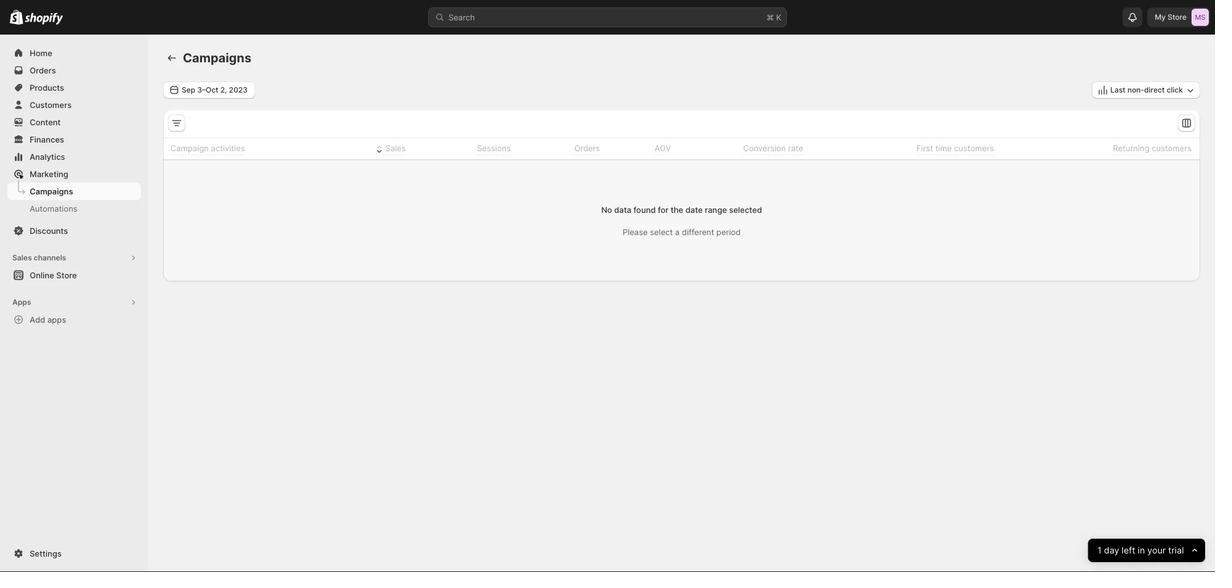 Task type: locate. For each thing, give the bounding box(es) containing it.
sales inside sales channels button
[[12, 254, 32, 263]]

for
[[658, 205, 669, 215]]

2 customers from the left
[[1152, 143, 1192, 153]]

trial
[[1169, 546, 1184, 556]]

customers right returning
[[1152, 143, 1192, 153]]

a
[[675, 227, 680, 237]]

campaigns up sep 3–oct 2, 2023
[[183, 50, 251, 65]]

campaigns up automations
[[30, 187, 73, 196]]

settings link
[[7, 546, 141, 563]]

orders link
[[7, 62, 141, 79]]

0 vertical spatial orders
[[30, 65, 56, 75]]

marketing link
[[7, 166, 141, 183]]

0 horizontal spatial customers
[[954, 143, 994, 153]]

activities
[[211, 143, 245, 153]]

0 horizontal spatial sales
[[12, 254, 32, 263]]

customers right time
[[954, 143, 994, 153]]

please
[[623, 227, 648, 237]]

orders inside button
[[574, 143, 600, 153]]

online store link
[[7, 267, 141, 284]]

date
[[686, 205, 703, 215]]

analytics
[[30, 152, 65, 162]]

sales channels button
[[7, 250, 141, 267]]

left
[[1122, 546, 1136, 556]]

0 vertical spatial sales
[[385, 143, 406, 153]]

⌘ k
[[767, 12, 782, 22]]

orders for orders button
[[574, 143, 600, 153]]

products
[[30, 83, 64, 92]]

0 horizontal spatial campaigns
[[30, 187, 73, 196]]

store down sales channels button
[[56, 271, 77, 280]]

1 horizontal spatial campaigns
[[183, 50, 251, 65]]

1 vertical spatial orders
[[574, 143, 600, 153]]

content
[[30, 117, 61, 127]]

period
[[717, 227, 741, 237]]

1 day left in your trial button
[[1089, 539, 1206, 563]]

store
[[1168, 13, 1187, 22], [56, 271, 77, 280]]

store for online store
[[56, 271, 77, 280]]

0 vertical spatial campaigns
[[183, 50, 251, 65]]

⌘
[[767, 12, 774, 22]]

1 customers from the left
[[954, 143, 994, 153]]

3–oct
[[197, 86, 218, 95]]

0 horizontal spatial orders
[[30, 65, 56, 75]]

customers link
[[7, 96, 141, 114]]

1 horizontal spatial store
[[1168, 13, 1187, 22]]

sales inside sales button
[[385, 143, 406, 153]]

day
[[1105, 546, 1120, 556]]

conversion rate
[[743, 143, 803, 153]]

returning customers
[[1113, 143, 1192, 153]]

campaign activities
[[171, 143, 245, 153]]

non-
[[1128, 86, 1145, 95]]

customers
[[954, 143, 994, 153], [1152, 143, 1192, 153]]

sales for sales
[[385, 143, 406, 153]]

0 horizontal spatial store
[[56, 271, 77, 280]]

0 vertical spatial store
[[1168, 13, 1187, 22]]

sessions button
[[463, 140, 513, 158]]

campaigns link
[[7, 183, 141, 200]]

add
[[30, 315, 45, 325]]

my store image
[[1192, 9, 1209, 26]]

1 horizontal spatial orders
[[574, 143, 600, 153]]

data
[[614, 205, 632, 215]]

sales
[[385, 143, 406, 153], [12, 254, 32, 263]]

online
[[30, 271, 54, 280]]

campaigns
[[183, 50, 251, 65], [30, 187, 73, 196]]

first
[[917, 143, 933, 153]]

add apps button
[[7, 311, 141, 329]]

sessions
[[477, 143, 511, 153]]

finances link
[[7, 131, 141, 148]]

customers inside first time customers button
[[954, 143, 994, 153]]

home
[[30, 48, 52, 58]]

online store
[[30, 271, 77, 280]]

apps button
[[7, 294, 141, 311]]

customers inside returning customers button
[[1152, 143, 1192, 153]]

1 vertical spatial sales
[[12, 254, 32, 263]]

channels
[[34, 254, 66, 263]]

1 horizontal spatial sales
[[385, 143, 406, 153]]

store inside online store link
[[56, 271, 77, 280]]

store right my
[[1168, 13, 1187, 22]]

orders
[[30, 65, 56, 75], [574, 143, 600, 153]]

first time customers
[[917, 143, 994, 153]]

last non-direct click
[[1111, 86, 1183, 95]]

1 vertical spatial store
[[56, 271, 77, 280]]

aov button
[[641, 140, 673, 158]]

automations link
[[7, 200, 141, 218]]

shopify image
[[10, 10, 23, 25], [25, 13, 63, 25]]

customers
[[30, 100, 72, 110]]

1 horizontal spatial customers
[[1152, 143, 1192, 153]]



Task type: describe. For each thing, give the bounding box(es) containing it.
home link
[[7, 44, 141, 62]]

sep
[[182, 86, 195, 95]]

sales channels
[[12, 254, 66, 263]]

marketing
[[30, 169, 68, 179]]

campaign
[[171, 143, 209, 153]]

direct
[[1145, 86, 1165, 95]]

select
[[650, 227, 673, 237]]

sep 3–oct 2, 2023
[[182, 86, 248, 95]]

selected
[[729, 205, 762, 215]]

returning
[[1113, 143, 1150, 153]]

discounts link
[[7, 222, 141, 240]]

online store button
[[0, 267, 148, 284]]

my
[[1155, 13, 1166, 22]]

1
[[1098, 546, 1102, 556]]

add apps
[[30, 315, 66, 325]]

my store
[[1155, 13, 1187, 22]]

1 vertical spatial campaigns
[[30, 187, 73, 196]]

different
[[682, 227, 714, 237]]

1 day left in your trial
[[1098, 546, 1184, 556]]

k
[[776, 12, 782, 22]]

1 horizontal spatial shopify image
[[25, 13, 63, 25]]

first time customers button
[[902, 140, 996, 158]]

sales for sales channels
[[12, 254, 32, 263]]

2023
[[229, 86, 248, 95]]

your
[[1148, 546, 1166, 556]]

the
[[671, 205, 684, 215]]

conversion
[[743, 143, 786, 153]]

no data found for the date range selected
[[601, 205, 762, 215]]

2,
[[220, 86, 227, 95]]

analytics link
[[7, 148, 141, 166]]

0 horizontal spatial shopify image
[[10, 10, 23, 25]]

last non-direct click button
[[1092, 82, 1201, 99]]

time
[[936, 143, 952, 153]]

apps
[[47, 315, 66, 325]]

sales button
[[371, 140, 408, 158]]

finances
[[30, 135, 64, 144]]

click
[[1167, 86, 1183, 95]]

store for my store
[[1168, 13, 1187, 22]]

apps
[[12, 298, 31, 307]]

content link
[[7, 114, 141, 131]]

in
[[1138, 546, 1145, 556]]

found
[[634, 205, 656, 215]]

orders for orders link
[[30, 65, 56, 75]]

rate
[[788, 143, 803, 153]]

discounts
[[30, 226, 68, 236]]

aov
[[655, 143, 671, 153]]

last
[[1111, 86, 1126, 95]]

automations
[[30, 204, 77, 213]]

products link
[[7, 79, 141, 96]]

range
[[705, 205, 727, 215]]

orders button
[[560, 140, 602, 158]]

returning customers button
[[1099, 140, 1194, 158]]

sep 3–oct 2, 2023 button
[[163, 82, 255, 99]]

search
[[449, 12, 475, 22]]

please select a different period
[[623, 227, 741, 237]]

no
[[601, 205, 612, 215]]

settings
[[30, 549, 62, 559]]



Task type: vqa. For each thing, say whether or not it's contained in the screenshot.
3 to the right
no



